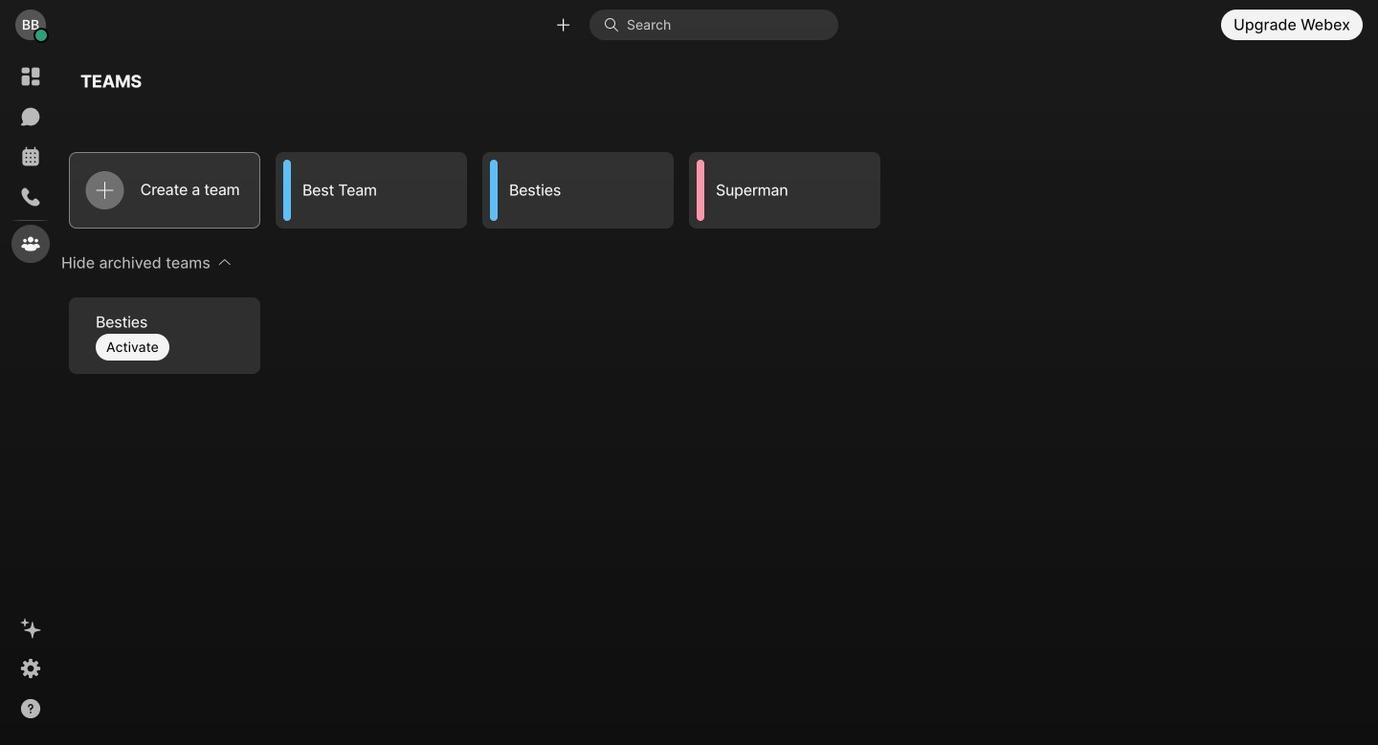 Task type: locate. For each thing, give the bounding box(es) containing it.
teams list list
[[61, 144, 1348, 236]]

archived teams list list
[[61, 290, 1348, 382]]

navigation
[[0, 50, 61, 746]]

webex tab list
[[11, 57, 50, 263]]

create new team image
[[96, 182, 114, 199]]

hide archived teams image
[[218, 256, 232, 270]]



Task type: vqa. For each thing, say whether or not it's contained in the screenshot.
Create New Team Image
yes



